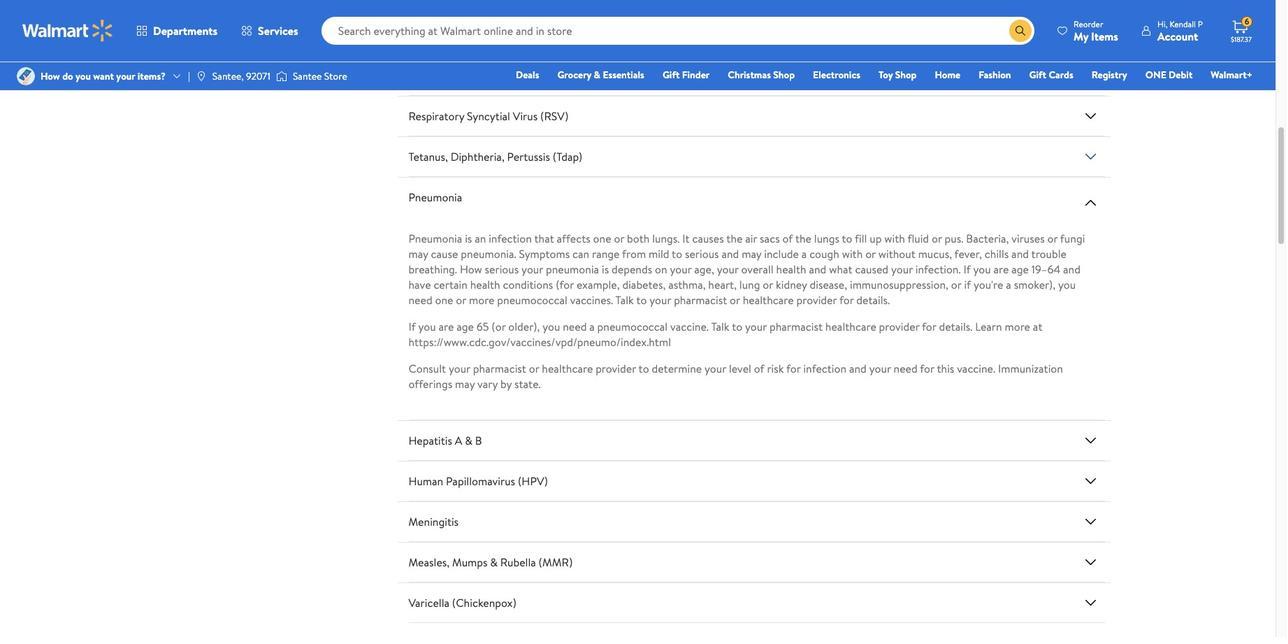 Task type: vqa. For each thing, say whether or not it's contained in the screenshot.
the Add associated with Chicken of the Sea Wild Caught Light Tuna Lightly Seasoned by Thai Kitchen, Sweet & Spicy, 2.5 oz Pouch image
no



Task type: describe. For each thing, give the bounding box(es) containing it.
finder
[[682, 68, 710, 82]]

for inside if you are age 65 (or older), you need a pneumococcal vaccine. talk to your pharmacist healthcare provider for details. learn more at https://www.cdc.gov/vaccines/vpd/pneumo/index.html
[[923, 319, 937, 334]]

christmas shop link
[[722, 67, 802, 83]]

services
[[258, 23, 298, 38]]

fill
[[855, 231, 868, 246]]

details. inside if you are age 65 (or older), you need a pneumococcal vaccine. talk to your pharmacist healthcare provider for details. learn more at https://www.cdc.gov/vaccines/vpd/pneumo/index.html
[[940, 319, 973, 334]]

pneumococcal inside pneumonia is an infection that affects one or both lungs. it causes the air sacs of the lungs to fill up with fluid or pus. bacteria, viruses or fungi may cause pneumonia. symptoms can range from mild to serious and may include a cough with or without mucus, fever, chills and trouble breathing. how serious your pneumonia is depends on your age, your overall health and what caused your infection. if you are age 19–64 and have certain health conditions (for example, diabetes, asthma, heart, lung or kidney disease, immunosuppression, or if you're a smoker), you need one or more pneumococcal vaccines. talk to your pharmacist or healthcare provider for details.
[[498, 292, 568, 308]]

registry link
[[1086, 67, 1134, 83]]

your right age,
[[717, 262, 739, 277]]

for inside pneumonia is an infection that affects one or both lungs. it causes the air sacs of the lungs to fill up with fluid or pus. bacteria, viruses or fungi may cause pneumonia. symptoms can range from mild to serious and may include a cough with or without mucus, fever, chills and trouble breathing. how serious your pneumonia is depends on your age, your overall health and what caused your infection. if you are age 19–64 and have certain health conditions (for example, diabetes, asthma, heart, lung or kidney disease, immunosuppression, or if you're a smoker), you need one or more pneumococcal vaccines. talk to your pharmacist or healthcare provider for details.
[[840, 292, 854, 308]]

and inside the consult your pharmacist or healthcare provider to determine your level of risk for infection and your need for this vaccine. immunization offerings may vary by state.
[[850, 361, 867, 376]]

gift cards
[[1030, 68, 1074, 82]]

vaccine. inside if you are age 65 (or older), you need a pneumococcal vaccine. talk to your pharmacist healthcare provider for details. learn more at https://www.cdc.gov/vaccines/vpd/pneumo/index.html
[[671, 319, 709, 334]]

from
[[623, 246, 646, 262]]

papillomavirus
[[446, 474, 516, 489]]

registry
[[1092, 68, 1128, 82]]

need inside the consult your pharmacist or healthcare provider to determine your level of risk for infection and your need for this vaccine. immunization offerings may vary by state.
[[894, 361, 918, 376]]

need inside if you are age 65 (or older), you need a pneumococcal vaccine. talk to your pharmacist healthcare provider for details. learn more at https://www.cdc.gov/vaccines/vpd/pneumo/index.html
[[563, 319, 587, 334]]

|
[[188, 69, 190, 83]]

hepatitis a & b
[[409, 433, 482, 448]]

walmart image
[[22, 20, 113, 42]]

vary
[[478, 376, 498, 392]]

range
[[592, 246, 620, 262]]

respiratory syncytial virus (rsv)
[[409, 108, 569, 124]]

fashion
[[979, 68, 1012, 82]]

services button
[[229, 14, 310, 48]]

hepatitis
[[409, 433, 453, 448]]

one
[[1146, 68, 1167, 82]]

offerings
[[409, 376, 453, 392]]

bacteria,
[[967, 231, 1010, 246]]

pharmacist inside the consult your pharmacist or healthcare provider to determine your level of risk for infection and your need for this vaccine. immunization offerings may vary by state.
[[473, 361, 527, 376]]

pertussis
[[507, 149, 550, 164]]

you right if
[[974, 262, 992, 277]]

deals link
[[510, 67, 546, 83]]

at
[[1034, 319, 1043, 334]]

without
[[879, 246, 916, 262]]

1 horizontal spatial with
[[885, 231, 906, 246]]

flu
[[409, 27, 424, 43]]

human papillomavirus (hpv)
[[409, 474, 548, 489]]

measles, mumps & rubella (mmr) image
[[1083, 554, 1100, 571]]

heart,
[[709, 277, 737, 292]]

lungs.
[[653, 231, 680, 246]]

varicella (chickenpox)
[[409, 595, 517, 611]]

items?
[[138, 69, 166, 83]]

your left level
[[705, 361, 727, 376]]

measles, mumps & rubella (mmr)
[[409, 555, 573, 570]]

or left if
[[952, 277, 962, 292]]

conditions
[[503, 277, 553, 292]]

0 horizontal spatial one
[[435, 292, 454, 308]]

smoker),
[[1015, 277, 1056, 292]]

(rsv)
[[541, 108, 569, 124]]

more inside pneumonia is an infection that affects one or both lungs. it causes the air sacs of the lungs to fill up with fluid or pus. bacteria, viruses or fungi may cause pneumonia. symptoms can range from mild to serious and may include a cough with or without mucus, fever, chills and trouble breathing. how serious your pneumonia is depends on your age, your overall health and what caused your infection. if you are age 19–64 and have certain health conditions (for example, diabetes, asthma, heart, lung or kidney disease, immunosuppression, or if you're a smoker), you need one or more pneumococcal vaccines. talk to your pharmacist or healthcare provider for details.
[[469, 292, 495, 308]]

or left the fungi
[[1048, 231, 1058, 246]]

respiratory syncytial virus (rsv) image
[[1083, 108, 1100, 125]]

home link
[[929, 67, 967, 83]]

one debit
[[1146, 68, 1193, 82]]

include
[[765, 246, 799, 262]]

talk inside pneumonia is an infection that affects one or both lungs. it causes the air sacs of the lungs to fill up with fluid or pus. bacteria, viruses or fungi may cause pneumonia. symptoms can range from mild to serious and may include a cough with or without mucus, fever, chills and trouble breathing. how serious your pneumonia is depends on your age, your overall health and what caused your infection. if you are age 19–64 and have certain health conditions (for example, diabetes, asthma, heart, lung or kidney disease, immunosuppression, or if you're a smoker), you need one or more pneumococcal vaccines. talk to your pharmacist or healthcare provider for details.
[[616, 292, 634, 308]]

symptoms
[[519, 246, 570, 262]]

determine
[[652, 361, 702, 376]]

departments
[[153, 23, 218, 38]]

1 vertical spatial is
[[602, 262, 609, 277]]

affects
[[557, 231, 591, 246]]

talk inside if you are age 65 (or older), you need a pneumococcal vaccine. talk to your pharmacist healthcare provider for details. learn more at https://www.cdc.gov/vaccines/vpd/pneumo/index.html
[[712, 319, 730, 334]]

can
[[573, 246, 590, 262]]

tetanus,
[[409, 149, 448, 164]]

measles,
[[409, 555, 450, 570]]

pneumococcal inside if you are age 65 (or older), you need a pneumococcal vaccine. talk to your pharmacist healthcare provider for details. learn more at https://www.cdc.gov/vaccines/vpd/pneumo/index.html
[[598, 319, 668, 334]]

breathing.
[[409, 262, 457, 277]]

for left this
[[921, 361, 935, 376]]

0 vertical spatial is
[[465, 231, 472, 246]]

may inside the consult your pharmacist or healthcare provider to determine your level of risk for infection and your need for this vaccine. immunization offerings may vary by state.
[[455, 376, 475, 392]]

pharmacist inside if you are age 65 (or older), you need a pneumococcal vaccine. talk to your pharmacist healthcare provider for details. learn more at https://www.cdc.gov/vaccines/vpd/pneumo/index.html
[[770, 319, 823, 334]]

risk
[[768, 361, 784, 376]]

to inside the consult your pharmacist or healthcare provider to determine your level of risk for infection and your need for this vaccine. immunization offerings may vary by state.
[[639, 361, 650, 376]]

causes
[[693, 231, 724, 246]]

older),
[[509, 319, 540, 334]]

lung
[[740, 277, 761, 292]]

by
[[501, 376, 512, 392]]

0 horizontal spatial with
[[843, 246, 863, 262]]

1 vertical spatial a
[[1007, 277, 1012, 292]]

https://www.cdc.gov/vaccines/vpd/pneumo/index.html
[[409, 334, 671, 350]]

age inside pneumonia is an infection that affects one or both lungs. it causes the air sacs of the lungs to fill up with fluid or pus. bacteria, viruses or fungi may cause pneumonia. symptoms can range from mild to serious and may include a cough with or without mucus, fever, chills and trouble breathing. how serious your pneumonia is depends on your age, your overall health and what caused your infection. if you are age 19–64 and have certain health conditions (for example, diabetes, asthma, heart, lung or kidney disease, immunosuppression, or if you're a smoker), you need one or more pneumococcal vaccines. talk to your pharmacist or healthcare provider for details.
[[1012, 262, 1030, 277]]

want
[[93, 69, 114, 83]]

this
[[938, 361, 955, 376]]

details. inside pneumonia is an infection that affects one or both lungs. it causes the air sacs of the lungs to fill up with fluid or pus. bacteria, viruses or fungi may cause pneumonia. symptoms can range from mild to serious and may include a cough with or without mucus, fever, chills and trouble breathing. how serious your pneumonia is depends on your age, your overall health and what caused your infection. if you are age 19–64 and have certain health conditions (for example, diabetes, asthma, heart, lung or kidney disease, immunosuppression, or if you're a smoker), you need one or more pneumococcal vaccines. talk to your pharmacist or healthcare provider for details.
[[857, 292, 891, 308]]

shop for christmas shop
[[774, 68, 795, 82]]

gift finder
[[663, 68, 710, 82]]

an
[[475, 231, 486, 246]]

 image for santee, 92071
[[196, 71, 207, 82]]

rubella
[[501, 555, 536, 570]]

mumps
[[453, 555, 488, 570]]

& for b
[[465, 433, 473, 448]]

fungi
[[1061, 231, 1086, 246]]

are inside pneumonia is an infection that affects one or both lungs. it causes the air sacs of the lungs to fill up with fluid or pus. bacteria, viruses or fungi may cause pneumonia. symptoms can range from mild to serious and may include a cough with or without mucus, fever, chills and trouble breathing. how serious your pneumonia is depends on your age, your overall health and what caused your infection. if you are age 19–64 and have certain health conditions (for example, diabetes, asthma, heart, lung or kidney disease, immunosuppression, or if you're a smoker), you need one or more pneumococcal vaccines. talk to your pharmacist or healthcare provider for details.
[[994, 262, 1010, 277]]

hepatitis a & b image
[[1083, 432, 1100, 449]]

of inside the consult your pharmacist or healthcare provider to determine your level of risk for infection and your need for this vaccine. immunization offerings may vary by state.
[[754, 361, 765, 376]]

provider inside pneumonia is an infection that affects one or both lungs. it causes the air sacs of the lungs to fill up with fluid or pus. bacteria, viruses or fungi may cause pneumonia. symptoms can range from mild to serious and may include a cough with or without mucus, fever, chills and trouble breathing. how serious your pneumonia is depends on your age, your overall health and what caused your infection. if you are age 19–64 and have certain health conditions (for example, diabetes, asthma, heart, lung or kidney disease, immunosuppression, or if you're a smoker), you need one or more pneumococcal vaccines. talk to your pharmacist or healthcare provider for details.
[[797, 292, 837, 308]]

one debit link
[[1140, 67, 1200, 83]]

if inside pneumonia is an infection that affects one or both lungs. it causes the air sacs of the lungs to fill up with fluid or pus. bacteria, viruses or fungi may cause pneumonia. symptoms can range from mild to serious and may include a cough with or without mucus, fever, chills and trouble breathing. how serious your pneumonia is depends on your age, your overall health and what caused your infection. if you are age 19–64 and have certain health conditions (for example, diabetes, asthma, heart, lung or kidney disease, immunosuppression, or if you're a smoker), you need one or more pneumococcal vaccines. talk to your pharmacist or healthcare provider for details.
[[964, 262, 971, 277]]

cough
[[810, 246, 840, 262]]

fever,
[[955, 246, 983, 262]]

air
[[746, 231, 758, 246]]

you right the older),
[[543, 319, 561, 334]]

your left vary
[[449, 361, 471, 376]]

healthcare inside the consult your pharmacist or healthcare provider to determine your level of risk for infection and your need for this vaccine. immunization offerings may vary by state.
[[542, 361, 593, 376]]

certain
[[434, 277, 468, 292]]

caused
[[856, 262, 889, 277]]

mucus,
[[919, 246, 953, 262]]

or inside the consult your pharmacist or healthcare provider to determine your level of risk for infection and your need for this vaccine. immunization offerings may vary by state.
[[529, 361, 540, 376]]

human papillomavirus (hpv) image
[[1083, 473, 1100, 490]]

(tdap)
[[553, 149, 583, 164]]

0 horizontal spatial may
[[409, 246, 429, 262]]

trouble
[[1032, 246, 1067, 262]]

gift for gift finder
[[663, 68, 680, 82]]

infection.
[[916, 262, 961, 277]]

debit
[[1170, 68, 1193, 82]]

santee, 92071
[[213, 69, 271, 83]]

lungs
[[815, 231, 840, 246]]

electronics link
[[807, 67, 867, 83]]

cards
[[1049, 68, 1074, 82]]

santee,
[[213, 69, 244, 83]]

0 horizontal spatial serious
[[485, 262, 519, 277]]

(for
[[556, 277, 574, 292]]

disease,
[[810, 277, 848, 292]]



Task type: locate. For each thing, give the bounding box(es) containing it.
sacs
[[760, 231, 780, 246]]

virus
[[513, 108, 538, 124]]

0 horizontal spatial how
[[41, 69, 60, 83]]

gift left 'finder'
[[663, 68, 680, 82]]

example,
[[577, 277, 620, 292]]

shop right toy
[[896, 68, 917, 82]]

you up consult
[[419, 319, 436, 334]]

my
[[1074, 28, 1089, 44]]

0 vertical spatial provider
[[797, 292, 837, 308]]

serious up asthma,
[[685, 246, 719, 262]]

it
[[683, 231, 690, 246]]

talk
[[616, 292, 634, 308], [712, 319, 730, 334]]

0 vertical spatial age
[[1012, 262, 1030, 277]]

1 horizontal spatial provider
[[797, 292, 837, 308]]

need down the breathing.
[[409, 292, 433, 308]]

immunization
[[999, 361, 1064, 376]]

2 vertical spatial provider
[[596, 361, 636, 376]]

diphtheria,
[[451, 149, 505, 164]]

need down vaccines.
[[563, 319, 587, 334]]

search icon image
[[1016, 25, 1027, 36]]

to
[[842, 231, 853, 246], [672, 246, 683, 262], [637, 292, 647, 308], [732, 319, 743, 334], [639, 361, 650, 376]]

& right grocery
[[594, 68, 601, 82]]

how right cause
[[460, 262, 482, 277]]

pneumonia inside pneumonia is an infection that affects one or both lungs. it causes the air sacs of the lungs to fill up with fluid or pus. bacteria, viruses or fungi may cause pneumonia. symptoms can range from mild to serious and may include a cough with or without mucus, fever, chills and trouble breathing. how serious your pneumonia is depends on your age, your overall health and what caused your infection. if you are age 19–64 and have certain health conditions (for example, diabetes, asthma, heart, lung or kidney disease, immunosuppression, or if you're a smoker), you need one or more pneumococcal vaccines. talk to your pharmacist or healthcare provider for details.
[[409, 231, 463, 246]]

health right overall
[[777, 262, 807, 277]]

to inside if you are age 65 (or older), you need a pneumococcal vaccine. talk to your pharmacist healthcare provider for details. learn more at https://www.cdc.gov/vaccines/vpd/pneumo/index.html
[[732, 319, 743, 334]]

pharmacist
[[674, 292, 728, 308], [770, 319, 823, 334], [473, 361, 527, 376]]

2 horizontal spatial pharmacist
[[770, 319, 823, 334]]

pharmacist down age,
[[674, 292, 728, 308]]

walmart+
[[1212, 68, 1253, 82]]

0 vertical spatial details.
[[857, 292, 891, 308]]

1 horizontal spatial how
[[460, 262, 482, 277]]

infection inside the consult your pharmacist or healthcare provider to determine your level of risk for infection and your need for this vaccine. immunization offerings may vary by state.
[[804, 361, 847, 376]]

 image
[[17, 67, 35, 85]]

2 vertical spatial healthcare
[[542, 361, 593, 376]]

0 vertical spatial of
[[783, 231, 793, 246]]

vaccine. down asthma,
[[671, 319, 709, 334]]

talk down the heart,
[[712, 319, 730, 334]]

1 horizontal spatial gift
[[1030, 68, 1047, 82]]

2 pneumonia from the top
[[409, 231, 463, 246]]

0 vertical spatial talk
[[616, 292, 634, 308]]

how do you want your items?
[[41, 69, 166, 83]]

is left an
[[465, 231, 472, 246]]

1 vertical spatial details.
[[940, 319, 973, 334]]

if inside if you are age 65 (or older), you need a pneumococcal vaccine. talk to your pharmacist healthcare provider for details. learn more at https://www.cdc.gov/vaccines/vpd/pneumo/index.html
[[409, 319, 416, 334]]

1 horizontal spatial shop
[[896, 68, 917, 82]]

1 shop from the left
[[774, 68, 795, 82]]

0 horizontal spatial health
[[470, 277, 501, 292]]

your
[[116, 69, 135, 83], [522, 262, 544, 277], [670, 262, 692, 277], [717, 262, 739, 277], [892, 262, 913, 277], [650, 292, 672, 308], [746, 319, 767, 334], [449, 361, 471, 376], [705, 361, 727, 376], [870, 361, 892, 376]]

1 vertical spatial need
[[563, 319, 587, 334]]

a
[[455, 433, 463, 448]]

1 vertical spatial if
[[409, 319, 416, 334]]

1 vertical spatial pharmacist
[[770, 319, 823, 334]]

0 horizontal spatial details.
[[857, 292, 891, 308]]

Search search field
[[321, 17, 1035, 45]]

a
[[802, 246, 807, 262], [1007, 277, 1012, 292], [590, 319, 595, 334]]

0 vertical spatial pneumococcal
[[498, 292, 568, 308]]

age left the 19–64
[[1012, 262, 1030, 277]]

reorder
[[1074, 18, 1104, 30]]

1 horizontal spatial serious
[[685, 246, 719, 262]]

vaccines.
[[571, 292, 614, 308]]

are left 65
[[439, 319, 454, 334]]

(chickenpox)
[[452, 595, 517, 611]]

a inside if you are age 65 (or older), you need a pneumococcal vaccine. talk to your pharmacist healthcare provider for details. learn more at https://www.cdc.gov/vaccines/vpd/pneumo/index.html
[[590, 319, 595, 334]]

0 horizontal spatial &
[[465, 433, 473, 448]]

or down the breathing.
[[456, 292, 467, 308]]

details. down caused
[[857, 292, 891, 308]]

0 horizontal spatial if
[[409, 319, 416, 334]]

if
[[964, 262, 971, 277], [409, 319, 416, 334]]

gift
[[663, 68, 680, 82], [1030, 68, 1047, 82]]

65
[[477, 319, 489, 334]]

health
[[777, 262, 807, 277], [470, 277, 501, 292]]

for down what
[[840, 292, 854, 308]]

(hpv)
[[518, 474, 548, 489]]

0 vertical spatial pharmacist
[[674, 292, 728, 308]]

0 vertical spatial a
[[802, 246, 807, 262]]

1 horizontal spatial age
[[1012, 262, 1030, 277]]

are down bacteria, at the top of page
[[994, 262, 1010, 277]]

level
[[729, 361, 752, 376]]

1 horizontal spatial details.
[[940, 319, 973, 334]]

grocery
[[558, 68, 592, 82]]

syncytial
[[467, 108, 511, 124]]

the left air on the right
[[727, 231, 743, 246]]

your down lung at the right top
[[746, 319, 767, 334]]

 image right 92071
[[276, 69, 287, 83]]

walmart+ link
[[1205, 67, 1260, 83]]

gift for gift cards
[[1030, 68, 1047, 82]]

with right "up"
[[885, 231, 906, 246]]

age left 65
[[457, 319, 474, 334]]

pneumococcal up the older),
[[498, 292, 568, 308]]

92071
[[246, 69, 271, 83]]

1 horizontal spatial &
[[491, 555, 498, 570]]

pneumonia for pneumonia is an infection that affects one or both lungs. it causes the air sacs of the lungs to fill up with fluid or pus. bacteria, viruses or fungi may cause pneumonia. symptoms can range from mild to serious and may include a cough with or without mucus, fever, chills and trouble breathing. how serious your pneumonia is depends on your age, your overall health and what caused your infection. if you are age 19–64 and have certain health conditions (for example, diabetes, asthma, heart, lung or kidney disease, immunosuppression, or if you're a smoker), you need one or more pneumococcal vaccines. talk to your pharmacist or healthcare provider for details.
[[409, 231, 463, 246]]

if you are age 65 (or older), you need a pneumococcal vaccine. talk to your pharmacist healthcare provider for details. learn more at https://www.cdc.gov/vaccines/vpd/pneumo/index.html
[[409, 319, 1043, 350]]

how
[[41, 69, 60, 83], [460, 262, 482, 277]]

how left do
[[41, 69, 60, 83]]

0 vertical spatial pneumonia
[[409, 190, 463, 205]]

one
[[594, 231, 612, 246], [435, 292, 454, 308]]

1 vertical spatial talk
[[712, 319, 730, 334]]

you right do
[[76, 69, 91, 83]]

if down have
[[409, 319, 416, 334]]

if left you're
[[964, 262, 971, 277]]

tetanus, diphtheria, pertussis (tdap) image
[[1083, 148, 1100, 165]]

vaccine. right this
[[958, 361, 996, 376]]

fashion link
[[973, 67, 1018, 83]]

1 vertical spatial one
[[435, 292, 454, 308]]

1 vertical spatial pneumonia
[[409, 231, 463, 246]]

of inside pneumonia is an infection that affects one or both lungs. it causes the air sacs of the lungs to fill up with fluid or pus. bacteria, viruses or fungi may cause pneumonia. symptoms can range from mild to serious and may include a cough with or without mucus, fever, chills and trouble breathing. how serious your pneumonia is depends on your age, your overall health and what caused your infection. if you are age 19–64 and have certain health conditions (for example, diabetes, asthma, heart, lung or kidney disease, immunosuppression, or if you're a smoker), you need one or more pneumococcal vaccines. talk to your pharmacist or healthcare provider for details.
[[783, 231, 793, 246]]

0 horizontal spatial a
[[590, 319, 595, 334]]

1 vertical spatial age
[[457, 319, 474, 334]]

health down pneumonia.
[[470, 277, 501, 292]]

1 gift from the left
[[663, 68, 680, 82]]

toy shop link
[[873, 67, 924, 83]]

varicella (chickenpox) image
[[1083, 595, 1100, 611]]

santee store
[[293, 69, 347, 83]]

& right the mumps
[[491, 555, 498, 570]]

1 vertical spatial provider
[[880, 319, 920, 334]]

of right sacs
[[783, 231, 793, 246]]

cause
[[431, 246, 458, 262]]

0 horizontal spatial pharmacist
[[473, 361, 527, 376]]

or left the without at the top right of page
[[866, 246, 876, 262]]

provider down what
[[797, 292, 837, 308]]

a down vaccines.
[[590, 319, 595, 334]]

may left vary
[[455, 376, 475, 392]]

1 horizontal spatial infection
[[804, 361, 847, 376]]

2 the from the left
[[796, 231, 812, 246]]

your right want at the left of page
[[116, 69, 135, 83]]

1 horizontal spatial vaccine.
[[958, 361, 996, 376]]

vaccine. inside the consult your pharmacist or healthcare provider to determine your level of risk for infection and your need for this vaccine. immunization offerings may vary by state.
[[958, 361, 996, 376]]

of left risk at bottom
[[754, 361, 765, 376]]

pus.
[[945, 231, 964, 246]]

0 vertical spatial &
[[594, 68, 601, 82]]

shop inside "link"
[[896, 68, 917, 82]]

pneumonia
[[546, 262, 600, 277]]

healthcare inside pneumonia is an infection that affects one or both lungs. it causes the air sacs of the lungs to fill up with fluid or pus. bacteria, viruses or fungi may cause pneumonia. symptoms can range from mild to serious and may include a cough with or without mucus, fever, chills and trouble breathing. how serious your pneumonia is depends on your age, your overall health and what caused your infection. if you are age 19–64 and have certain health conditions (for example, diabetes, asthma, heart, lung or kidney disease, immunosuppression, or if you're a smoker), you need one or more pneumococcal vaccines. talk to your pharmacist or healthcare provider for details.
[[743, 292, 794, 308]]

0 horizontal spatial infection
[[489, 231, 532, 246]]

may left include
[[742, 246, 762, 262]]

or right lung at the right top
[[763, 277, 774, 292]]

more inside if you are age 65 (or older), you need a pneumococcal vaccine. talk to your pharmacist healthcare provider for details. learn more at https://www.cdc.gov/vaccines/vpd/pneumo/index.html
[[1005, 319, 1031, 334]]

0 vertical spatial healthcare
[[743, 292, 794, 308]]

gift left cards
[[1030, 68, 1047, 82]]

0 horizontal spatial pneumococcal
[[498, 292, 568, 308]]

more up 65
[[469, 292, 495, 308]]

with left "up"
[[843, 246, 863, 262]]

provider left determine
[[596, 361, 636, 376]]

christmas shop
[[728, 68, 795, 82]]

0 vertical spatial if
[[964, 262, 971, 277]]

0 horizontal spatial more
[[469, 292, 495, 308]]

how inside pneumonia is an infection that affects one or both lungs. it causes the air sacs of the lungs to fill up with fluid or pus. bacteria, viruses or fungi may cause pneumonia. symptoms can range from mild to serious and may include a cough with or without mucus, fever, chills and trouble breathing. how serious your pneumonia is depends on your age, your overall health and what caused your infection. if you are age 19–64 and have certain health conditions (for example, diabetes, asthma, heart, lung or kidney disease, immunosuppression, or if you're a smoker), you need one or more pneumococcal vaccines. talk to your pharmacist or healthcare provider for details.
[[460, 262, 482, 277]]

& left the b
[[465, 433, 473, 448]]

$187.37
[[1232, 34, 1253, 44]]

mild
[[649, 246, 670, 262]]

2 horizontal spatial need
[[894, 361, 918, 376]]

0 horizontal spatial gift
[[663, 68, 680, 82]]

0 horizontal spatial are
[[439, 319, 454, 334]]

2 horizontal spatial healthcare
[[826, 319, 877, 334]]

to left determine
[[639, 361, 650, 376]]

your down that
[[522, 262, 544, 277]]

1 vertical spatial of
[[754, 361, 765, 376]]

do
[[62, 69, 73, 83]]

 image
[[276, 69, 287, 83], [196, 71, 207, 82]]

learn
[[976, 319, 1003, 334]]

& inside grocery & essentials link
[[594, 68, 601, 82]]

for right risk at bottom
[[787, 361, 801, 376]]

to left "it"
[[672, 246, 683, 262]]

1 vertical spatial vaccine.
[[958, 361, 996, 376]]

to down depends on the top of page
[[637, 292, 647, 308]]

1 horizontal spatial may
[[455, 376, 475, 392]]

varicella
[[409, 595, 450, 611]]

have
[[409, 277, 431, 292]]

0 vertical spatial infection
[[489, 231, 532, 246]]

 image for santee store
[[276, 69, 287, 83]]

0 vertical spatial are
[[994, 262, 1010, 277]]

1 horizontal spatial need
[[563, 319, 587, 334]]

gift finder link
[[657, 67, 716, 83]]

infection right an
[[489, 231, 532, 246]]

deals
[[516, 68, 540, 82]]

1 vertical spatial &
[[465, 433, 473, 448]]

kendall
[[1170, 18, 1197, 30]]

pneumonia for pneumonia
[[409, 190, 463, 205]]

need inside pneumonia is an infection that affects one or both lungs. it causes the air sacs of the lungs to fill up with fluid or pus. bacteria, viruses or fungi may cause pneumonia. symptoms can range from mild to serious and may include a cough with or without mucus, fever, chills and trouble breathing. how serious your pneumonia is depends on your age, your overall health and what caused your infection. if you are age 19–64 and have certain health conditions (for example, diabetes, asthma, heart, lung or kidney disease, immunosuppression, or if you're a smoker), you need one or more pneumococcal vaccines. talk to your pharmacist or healthcare provider for details.
[[409, 292, 433, 308]]

1 horizontal spatial the
[[796, 231, 812, 246]]

you right smoker), on the right top of page
[[1059, 277, 1077, 292]]

1 vertical spatial how
[[460, 262, 482, 277]]

age,
[[695, 262, 715, 277]]

1 vertical spatial infection
[[804, 361, 847, 376]]

grocery & essentials link
[[551, 67, 651, 83]]

a right you're
[[1007, 277, 1012, 292]]

with
[[885, 231, 906, 246], [843, 246, 863, 262]]

0 horizontal spatial age
[[457, 319, 474, 334]]

to up level
[[732, 319, 743, 334]]

age
[[1012, 262, 1030, 277], [457, 319, 474, 334]]

1 horizontal spatial one
[[594, 231, 612, 246]]

2 vertical spatial a
[[590, 319, 595, 334]]

shop right christmas
[[774, 68, 795, 82]]

your right on at the right of page
[[670, 262, 692, 277]]

or left pus.
[[932, 231, 943, 246]]

your down on at the right of page
[[650, 292, 672, 308]]

or
[[614, 231, 625, 246], [932, 231, 943, 246], [1048, 231, 1058, 246], [866, 246, 876, 262], [763, 277, 774, 292], [952, 277, 962, 292], [456, 292, 467, 308], [730, 292, 741, 308], [529, 361, 540, 376]]

1 horizontal spatial if
[[964, 262, 971, 277]]

6 $187.37
[[1232, 16, 1253, 44]]

0 horizontal spatial is
[[465, 231, 472, 246]]

0 horizontal spatial of
[[754, 361, 765, 376]]

your right caused
[[892, 262, 913, 277]]

diabetes,
[[623, 277, 666, 292]]

1 horizontal spatial a
[[802, 246, 807, 262]]

0 vertical spatial how
[[41, 69, 60, 83]]

healthcare down disease,
[[826, 319, 877, 334]]

1 the from the left
[[727, 231, 743, 246]]

items
[[1092, 28, 1119, 44]]

1 horizontal spatial of
[[783, 231, 793, 246]]

0 horizontal spatial healthcare
[[542, 361, 593, 376]]

1 horizontal spatial are
[[994, 262, 1010, 277]]

pharmacist down kidney
[[770, 319, 823, 334]]

0 horizontal spatial shop
[[774, 68, 795, 82]]

1 horizontal spatial  image
[[276, 69, 287, 83]]

2 horizontal spatial a
[[1007, 277, 1012, 292]]

the
[[727, 231, 743, 246], [796, 231, 812, 246]]

2 horizontal spatial provider
[[880, 319, 920, 334]]

a left cough
[[802, 246, 807, 262]]

pneumonia up the breathing.
[[409, 231, 463, 246]]

1 horizontal spatial pharmacist
[[674, 292, 728, 308]]

infection inside pneumonia is an infection that affects one or both lungs. it causes the air sacs of the lungs to fill up with fluid or pus. bacteria, viruses or fungi may cause pneumonia. symptoms can range from mild to serious and may include a cough with or without mucus, fever, chills and trouble breathing. how serious your pneumonia is depends on your age, your overall health and what caused your infection. if you are age 19–64 and have certain health conditions (for example, diabetes, asthma, heart, lung or kidney disease, immunosuppression, or if you're a smoker), you need one or more pneumococcal vaccines. talk to your pharmacist or healthcare provider for details.
[[489, 231, 532, 246]]

that
[[535, 231, 554, 246]]

pharmacist down (or at bottom
[[473, 361, 527, 376]]

0 horizontal spatial provider
[[596, 361, 636, 376]]

2 horizontal spatial may
[[742, 246, 762, 262]]

1 vertical spatial healthcare
[[826, 319, 877, 334]]

fluid
[[908, 231, 930, 246]]

 image right |
[[196, 71, 207, 82]]

age inside if you are age 65 (or older), you need a pneumococcal vaccine. talk to your pharmacist healthcare provider for details. learn more at https://www.cdc.gov/vaccines/vpd/pneumo/index.html
[[457, 319, 474, 334]]

essentials
[[603, 68, 645, 82]]

0 vertical spatial more
[[469, 292, 495, 308]]

2 shop from the left
[[896, 68, 917, 82]]

1 vertical spatial more
[[1005, 319, 1031, 334]]

need
[[409, 292, 433, 308], [563, 319, 587, 334], [894, 361, 918, 376]]

gift cards link
[[1024, 67, 1080, 83]]

0 vertical spatial one
[[594, 231, 612, 246]]

your inside if you are age 65 (or older), you need a pneumococcal vaccine. talk to your pharmacist healthcare provider for details. learn more at https://www.cdc.gov/vaccines/vpd/pneumo/index.html
[[746, 319, 767, 334]]

need left this
[[894, 361, 918, 376]]

pneumonia
[[409, 190, 463, 205], [409, 231, 463, 246]]

provider inside the consult your pharmacist or healthcare provider to determine your level of risk for infection and your need for this vaccine. immunization offerings may vary by state.
[[596, 361, 636, 376]]

1 horizontal spatial more
[[1005, 319, 1031, 334]]

or up if you are age 65 (or older), you need a pneumococcal vaccine. talk to your pharmacist healthcare provider for details. learn more at https://www.cdc.gov/vaccines/vpd/pneumo/index.html
[[730, 292, 741, 308]]

one right have
[[435, 292, 454, 308]]

Walmart Site-Wide search field
[[321, 17, 1035, 45]]

6
[[1245, 16, 1250, 27]]

the left the lungs
[[796, 231, 812, 246]]

for
[[840, 292, 854, 308], [923, 319, 937, 334], [787, 361, 801, 376], [921, 361, 935, 376]]

pneumonia down tetanus,
[[409, 190, 463, 205]]

pneumococcal down the 'diabetes,' on the top
[[598, 319, 668, 334]]

1 horizontal spatial talk
[[712, 319, 730, 334]]

is left depends on the top of page
[[602, 262, 609, 277]]

meningitis image
[[1083, 513, 1100, 530]]

for down the immunosuppression,
[[923, 319, 937, 334]]

one right "can"
[[594, 231, 612, 246]]

grocery & essentials
[[558, 68, 645, 82]]

2 gift from the left
[[1030, 68, 1047, 82]]

0 horizontal spatial vaccine.
[[671, 319, 709, 334]]

provider
[[797, 292, 837, 308], [880, 319, 920, 334], [596, 361, 636, 376]]

chills
[[985, 246, 1009, 262]]

or down https://www.cdc.gov/vaccines/vpd/pneumo/index.html
[[529, 361, 540, 376]]

may left cause
[[409, 246, 429, 262]]

1 pneumonia from the top
[[409, 190, 463, 205]]

0 vertical spatial need
[[409, 292, 433, 308]]

electronics
[[814, 68, 861, 82]]

shop for toy shop
[[896, 68, 917, 82]]

0 horizontal spatial talk
[[616, 292, 634, 308]]

serious down an
[[485, 262, 519, 277]]

& for rubella
[[491, 555, 498, 570]]

healthcare down overall
[[743, 292, 794, 308]]

1 horizontal spatial health
[[777, 262, 807, 277]]

to left the fill at top
[[842, 231, 853, 246]]

details. left learn on the bottom right of page
[[940, 319, 973, 334]]

healthcare inside if you are age 65 (or older), you need a pneumococcal vaccine. talk to your pharmacist healthcare provider for details. learn more at https://www.cdc.gov/vaccines/vpd/pneumo/index.html
[[826, 319, 877, 334]]

0 vertical spatial vaccine.
[[671, 319, 709, 334]]

on
[[655, 262, 668, 277]]

infection right risk at bottom
[[804, 361, 847, 376]]

1 vertical spatial are
[[439, 319, 454, 334]]

more left at
[[1005, 319, 1031, 334]]

pneumonia image
[[1083, 195, 1100, 211]]

or left both
[[614, 231, 625, 246]]

talk down depends on the top of page
[[616, 292, 634, 308]]

(mmr)
[[539, 555, 573, 570]]

account
[[1158, 28, 1199, 44]]

0 horizontal spatial need
[[409, 292, 433, 308]]

healthcare
[[743, 292, 794, 308], [826, 319, 877, 334], [542, 361, 593, 376]]

provider down the immunosuppression,
[[880, 319, 920, 334]]

1 vertical spatial pneumococcal
[[598, 319, 668, 334]]

1 horizontal spatial is
[[602, 262, 609, 277]]

provider inside if you are age 65 (or older), you need a pneumococcal vaccine. talk to your pharmacist healthcare provider for details. learn more at https://www.cdc.gov/vaccines/vpd/pneumo/index.html
[[880, 319, 920, 334]]

pharmacist inside pneumonia is an infection that affects one or both lungs. it causes the air sacs of the lungs to fill up with fluid or pus. bacteria, viruses or fungi may cause pneumonia. symptoms can range from mild to serious and may include a cough with or without mucus, fever, chills and trouble breathing. how serious your pneumonia is depends on your age, your overall health and what caused your infection. if you are age 19–64 and have certain health conditions (for example, diabetes, asthma, heart, lung or kidney disease, immunosuppression, or if you're a smoker), you need one or more pneumococcal vaccines. talk to your pharmacist or healthcare provider for details.
[[674, 292, 728, 308]]

0 horizontal spatial  image
[[196, 71, 207, 82]]

are inside if you are age 65 (or older), you need a pneumococcal vaccine. talk to your pharmacist healthcare provider for details. learn more at https://www.cdc.gov/vaccines/vpd/pneumo/index.html
[[439, 319, 454, 334]]

healthcare down https://www.cdc.gov/vaccines/vpd/pneumo/index.html
[[542, 361, 593, 376]]

your left this
[[870, 361, 892, 376]]



